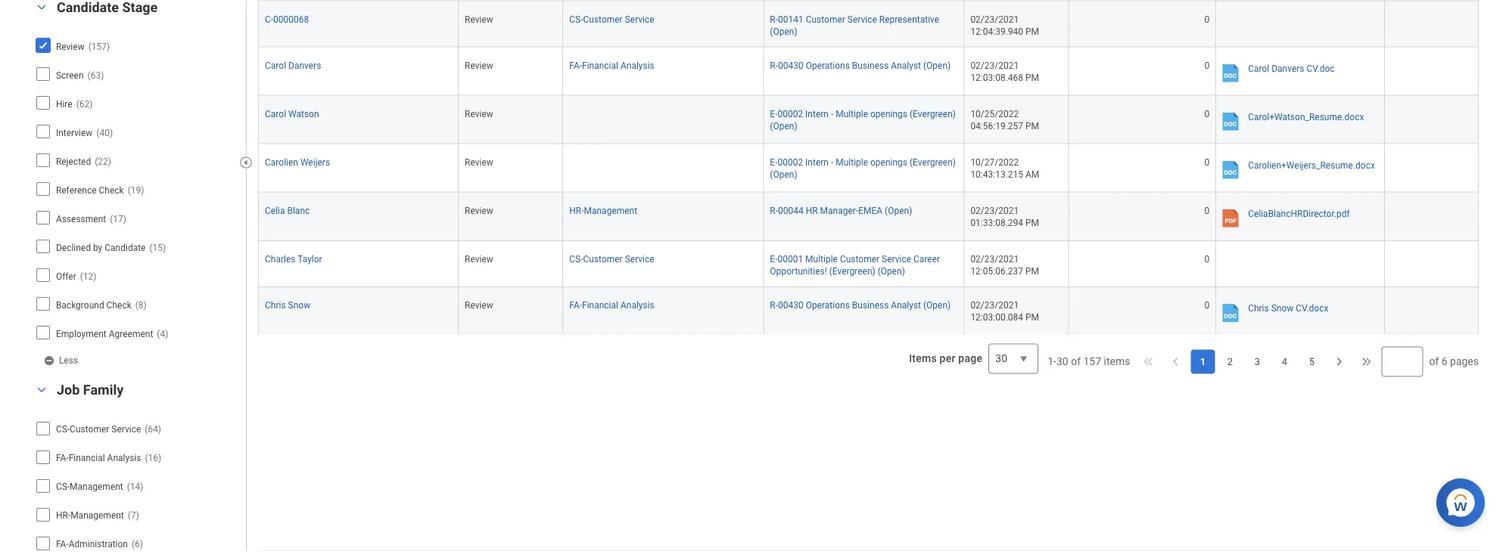 Task type: vqa. For each thing, say whether or not it's contained in the screenshot.


Task type: locate. For each thing, give the bounding box(es) containing it.
0 vertical spatial hr-management
[[570, 206, 638, 217]]

0 vertical spatial business
[[852, 61, 889, 71]]

operations down the opportunities! at the right of the page
[[806, 301, 850, 311]]

1 chevron down image from the top
[[33, 2, 51, 12]]

2 cs-customer service link from the top
[[570, 252, 655, 265]]

2 vertical spatial analysis
[[107, 454, 141, 464]]

analyst down career
[[891, 301, 921, 311]]

4 review element from the top
[[465, 155, 494, 168]]

2 00002 from the top
[[778, 158, 803, 168]]

0 horizontal spatial hr-
[[56, 511, 71, 522]]

pm right 01:33:08.294
[[1026, 218, 1040, 229]]

2 intern from the top
[[806, 158, 829, 168]]

cs-customer service link for e-
[[570, 252, 655, 265]]

analyst for 02/23/2021 12:03:00.084 pm
[[891, 301, 921, 311]]

0 horizontal spatial of
[[1071, 356, 1081, 368]]

6 row from the top
[[258, 193, 1479, 242]]

7 row from the top
[[258, 242, 1479, 288]]

2 r- from the top
[[770, 61, 778, 71]]

2 vertical spatial cs-customer service
[[56, 425, 141, 435]]

check
[[99, 185, 124, 196], [106, 300, 132, 311]]

fa-
[[570, 61, 582, 71], [570, 301, 582, 311], [56, 454, 69, 464], [56, 540, 69, 551]]

0 for 02/23/2021 12:05:06.237 pm
[[1205, 255, 1210, 265]]

1 r-00430 operations business analyst (open) from the top
[[770, 61, 951, 71]]

r-00430 operations business analyst (open) down "e-00001 multiple customer service career opportunities! (evergreen) (open)"
[[770, 301, 951, 311]]

list containing 2
[[1191, 350, 1324, 374]]

4 0 from the top
[[1205, 158, 1210, 168]]

items per page element
[[907, 335, 1039, 383]]

-
[[831, 109, 834, 120], [831, 158, 834, 168]]

3 02/23/2021 from the top
[[971, 206, 1019, 217]]

business down r-00141 customer service representative (open)
[[852, 61, 889, 71]]

of inside 1-30 of 157 items status
[[1071, 356, 1081, 368]]

0 vertical spatial 00430
[[778, 61, 804, 71]]

0 vertical spatial e-
[[770, 109, 778, 120]]

(evergreen) right the opportunities! at the right of the page
[[830, 267, 876, 277]]

r- inside r-00141 customer service representative (open)
[[770, 14, 778, 25]]

1 horizontal spatial snow
[[1272, 304, 1294, 315]]

00430 down the opportunities! at the right of the page
[[778, 301, 804, 311]]

chevron down image left job
[[33, 386, 51, 396]]

review for review element associated with 02/23/2021 12:03:00.084 pm
[[465, 301, 494, 311]]

0 vertical spatial cs-customer service
[[570, 14, 655, 25]]

02/23/2021 inside 02/23/2021 12:03:08.468 pm
[[971, 61, 1019, 71]]

2 r-00430 operations business analyst (open) link from the top
[[770, 298, 951, 311]]

2 review element from the top
[[465, 58, 494, 71]]

pm inside 02/23/2021 12:03:08.468 pm
[[1026, 73, 1040, 83]]

e-00002 intern - multiple openings (evergreen) (open) for 10/25/2022
[[770, 109, 956, 132]]

2 0 from the top
[[1205, 61, 1210, 71]]

02/23/2021 for 02/23/2021 12:04:39.940 pm
[[971, 14, 1019, 25]]

review for 10/25/2022 04:56:19.257 pm's review element
[[465, 109, 494, 120]]

1 pm from the top
[[1026, 26, 1040, 37]]

review inside candidate stage tree
[[56, 41, 85, 52]]

management for (7)
[[71, 511, 124, 522]]

pm right 12:03:08.468
[[1026, 73, 1040, 83]]

review element for 02/23/2021 12:04:39.940 pm
[[465, 11, 494, 25]]

0 vertical spatial fa-financial analysis link
[[570, 58, 655, 71]]

1 vertical spatial management
[[70, 482, 123, 493]]

1 vertical spatial cs-customer service
[[570, 255, 655, 265]]

0 vertical spatial financial
[[582, 61, 619, 71]]

customer inside job family tree
[[70, 425, 109, 435]]

pm for 02/23/2021 12:03:00.084 pm
[[1026, 313, 1040, 324]]

0 horizontal spatial snow
[[288, 301, 311, 311]]

r-00430 operations business analyst (open) for 02/23/2021 12:03:08.468 pm
[[770, 61, 951, 71]]

of right 30
[[1071, 356, 1081, 368]]

10/25/2022 04:56:19.257 pm
[[971, 109, 1040, 132]]

5 row from the top
[[258, 145, 1479, 193]]

1 fa-financial analysis link from the top
[[570, 58, 655, 71]]

0 for 10/25/2022 04:56:19.257 pm
[[1205, 109, 1210, 120]]

4
[[1282, 356, 1288, 368]]

openings for 10/25/2022 04:56:19.257 pm
[[871, 109, 908, 120]]

1 e-00002 intern - multiple openings (evergreen) (open) link from the top
[[770, 106, 956, 132]]

fa-financial analysis link
[[570, 58, 655, 71], [570, 298, 655, 311]]

0 horizontal spatial chris
[[265, 301, 286, 311]]

carol left cv.doc
[[1249, 64, 1270, 74]]

operations
[[806, 61, 850, 71], [806, 301, 850, 311]]

1 cs-customer service link from the top
[[570, 11, 655, 25]]

1 vertical spatial (evergreen)
[[910, 158, 956, 168]]

(open) inside r-00044 hr manager-emea (open) link
[[885, 206, 913, 217]]

(evergreen) left 10/27/2022
[[910, 158, 956, 168]]

e-00002 intern - multiple openings (evergreen) (open) link
[[770, 106, 956, 132], [770, 155, 956, 180]]

1 horizontal spatial danvers
[[1272, 64, 1305, 74]]

02/23/2021 12:03:00.084 pm
[[971, 301, 1040, 324]]

snow for chris snow cv.docx
[[1272, 304, 1294, 315]]

5 pm from the top
[[1026, 267, 1040, 277]]

02/23/2021 up 01:33:08.294
[[971, 206, 1019, 217]]

02/23/2021 up 12:03:08.468
[[971, 61, 1019, 71]]

2 analyst from the top
[[891, 301, 921, 311]]

1 02/23/2021 from the top
[[971, 14, 1019, 25]]

chevron right small image
[[1332, 355, 1347, 370]]

1 vertical spatial 00430
[[778, 301, 804, 311]]

chris up 3
[[1249, 304, 1269, 315]]

0 vertical spatial (evergreen)
[[910, 109, 956, 120]]

2 chevron down image from the top
[[33, 386, 51, 396]]

0 vertical spatial openings
[[871, 109, 908, 120]]

2 02/23/2021 from the top
[[971, 61, 1019, 71]]

02/23/2021 inside 02/23/2021 01:33:08.294 pm
[[971, 206, 1019, 217]]

check left (19)
[[99, 185, 124, 196]]

openings for 10/27/2022 10:43:13.215 am
[[871, 158, 908, 168]]

1 horizontal spatial hr-management
[[570, 206, 638, 217]]

10:43:13.215
[[971, 170, 1024, 180]]

intern for 10/25/2022
[[806, 109, 829, 120]]

8 row from the top
[[258, 288, 1479, 337]]

row containing charles taylor
[[258, 242, 1479, 288]]

1 vertical spatial hr-management
[[56, 511, 124, 522]]

3 0 from the top
[[1205, 109, 1210, 120]]

(evergreen) left 10/25/2022
[[910, 109, 956, 120]]

00430 down 00141
[[778, 61, 804, 71]]

chevron left small image
[[1169, 355, 1184, 370]]

1 vertical spatial r-00430 operations business analyst (open) link
[[770, 298, 951, 311]]

danvers left cv.doc
[[1272, 64, 1305, 74]]

chris
[[265, 301, 286, 311], [1249, 304, 1269, 315]]

charles taylor link
[[265, 252, 322, 265]]

02/23/2021 inside 02/23/2021 12:05:06.237 pm
[[971, 255, 1019, 265]]

0 vertical spatial hr-
[[570, 206, 584, 217]]

customer
[[583, 14, 623, 25], [806, 14, 846, 25], [583, 255, 623, 265], [840, 255, 880, 265], [70, 425, 109, 435]]

pm right 12:04:39.940
[[1026, 26, 1040, 37]]

service inside "e-00001 multiple customer service career opportunities! (evergreen) (open)"
[[882, 255, 912, 265]]

(14)
[[127, 482, 143, 493]]

1 horizontal spatial of
[[1430, 356, 1439, 368]]

cs-customer service for r-00141 customer service representative (open)
[[570, 14, 655, 25]]

customer inside "e-00001 multiple customer service career opportunities! (evergreen) (open)"
[[840, 255, 880, 265]]

pm inside 02/23/2021 01:33:08.294 pm
[[1026, 218, 1040, 229]]

02/23/2021 up 12:03:00.084 on the right bottom of page
[[971, 301, 1019, 311]]

1 vertical spatial check
[[106, 300, 132, 311]]

service inside job family tree
[[112, 425, 141, 435]]

cs-
[[570, 14, 583, 25], [570, 255, 583, 265], [56, 425, 70, 435], [56, 482, 70, 493]]

1 r- from the top
[[770, 14, 778, 25]]

carol left watson
[[265, 109, 286, 120]]

review element
[[465, 11, 494, 25], [465, 58, 494, 71], [465, 106, 494, 120], [465, 155, 494, 168], [465, 203, 494, 217], [465, 252, 494, 265], [465, 298, 494, 311]]

2 e-00002 intern - multiple openings (evergreen) (open) link from the top
[[770, 155, 956, 180]]

manager-
[[820, 206, 859, 217]]

1 vertical spatial e-
[[770, 158, 778, 168]]

chevron down image for (157)
[[33, 2, 51, 12]]

4 pm from the top
[[1026, 218, 1040, 229]]

0 vertical spatial multiple
[[836, 109, 868, 120]]

pm inside 10/25/2022 04:56:19.257 pm
[[1026, 121, 1040, 132]]

0 vertical spatial fa-financial analysis
[[570, 61, 655, 71]]

charles taylor
[[265, 255, 322, 265]]

1 vertical spatial financial
[[582, 301, 619, 311]]

0 vertical spatial chevron down image
[[33, 2, 51, 12]]

2 pm from the top
[[1026, 73, 1040, 83]]

2 e-00002 intern - multiple openings (evergreen) (open) from the top
[[770, 158, 956, 180]]

1 business from the top
[[852, 61, 889, 71]]

1 horizontal spatial chris
[[1249, 304, 1269, 315]]

02/23/2021 up 12:05:06.237
[[971, 255, 1019, 265]]

2 - from the top
[[831, 158, 834, 168]]

1 vertical spatial multiple
[[836, 158, 868, 168]]

analysis for first fa-financial analysis link from the top
[[621, 61, 655, 71]]

02/23/2021 for 02/23/2021 12:03:00.084 pm
[[971, 301, 1019, 311]]

r-00141 customer service representative (open)
[[770, 14, 940, 37]]

0 vertical spatial -
[[831, 109, 834, 120]]

1 0 from the top
[[1205, 14, 1210, 25]]

3 pm from the top
[[1026, 121, 1040, 132]]

of left '6'
[[1430, 356, 1439, 368]]

row containing carolien weijers
[[258, 145, 1479, 193]]

intern
[[806, 109, 829, 120], [806, 158, 829, 168]]

0 vertical spatial e-00002 intern - multiple openings (evergreen) (open)
[[770, 109, 956, 132]]

1 e- from the top
[[770, 109, 778, 120]]

00430 for 02/23/2021 12:03:08.468 pm
[[778, 61, 804, 71]]

02/23/2021 for 02/23/2021 12:05:06.237 pm
[[971, 255, 1019, 265]]

3 row from the top
[[258, 48, 1479, 96]]

r- for fa-financial analysis
[[770, 301, 778, 311]]

3 review element from the top
[[465, 106, 494, 120]]

7 0 from the top
[[1205, 301, 1210, 311]]

1 vertical spatial fa-financial analysis link
[[570, 298, 655, 311]]

00002 for 10/27/2022
[[778, 158, 803, 168]]

charles
[[265, 255, 296, 265]]

carol
[[265, 61, 286, 71], [1249, 64, 1270, 74], [265, 109, 286, 120]]

row containing carol watson
[[258, 96, 1479, 145]]

(22)
[[95, 156, 111, 167]]

check left "(8)"
[[106, 300, 132, 311]]

row
[[258, 0, 1479, 1], [258, 1, 1479, 48], [258, 48, 1479, 96], [258, 96, 1479, 145], [258, 145, 1479, 193], [258, 193, 1479, 242], [258, 242, 1479, 288], [258, 288, 1479, 337]]

hr
[[806, 206, 818, 217]]

row containing celia blanc
[[258, 193, 1479, 242]]

5 review element from the top
[[465, 203, 494, 217]]

2 00430 from the top
[[778, 301, 804, 311]]

snow down the charles taylor
[[288, 301, 311, 311]]

analyst down representative
[[891, 61, 921, 71]]

(7)
[[128, 511, 139, 522]]

cell
[[258, 0, 459, 1], [459, 0, 563, 1], [563, 0, 764, 1], [764, 0, 965, 1], [965, 0, 1069, 1], [1069, 0, 1217, 1], [1217, 0, 1385, 1], [1385, 0, 1479, 1], [1217, 1, 1385, 48], [1385, 1, 1479, 48], [1385, 48, 1479, 96], [563, 96, 764, 145], [1385, 96, 1479, 145], [563, 145, 764, 193], [1385, 145, 1479, 193], [1385, 193, 1479, 242], [1217, 242, 1385, 288], [1385, 242, 1479, 288], [1385, 288, 1479, 337]]

2 openings from the top
[[871, 158, 908, 168]]

hr-management link
[[570, 203, 638, 217]]

1 vertical spatial 00002
[[778, 158, 803, 168]]

0 vertical spatial e-00002 intern - multiple openings (evergreen) (open) link
[[770, 106, 956, 132]]

chevron down image
[[33, 2, 51, 12], [33, 386, 51, 396]]

5 0 from the top
[[1205, 206, 1210, 217]]

hr- inside row
[[570, 206, 584, 217]]

e-
[[770, 109, 778, 120], [770, 158, 778, 168], [770, 255, 778, 265]]

rejected
[[56, 156, 91, 167]]

0 vertical spatial analyst
[[891, 61, 921, 71]]

0 vertical spatial management
[[584, 206, 638, 217]]

chris snow link
[[265, 298, 311, 311]]

0 horizontal spatial danvers
[[288, 61, 321, 71]]

1 operations from the top
[[806, 61, 850, 71]]

business
[[852, 61, 889, 71], [852, 301, 889, 311]]

snow left cv.docx
[[1272, 304, 1294, 315]]

7 review element from the top
[[465, 298, 494, 311]]

analyst
[[891, 61, 921, 71], [891, 301, 921, 311]]

1 review element from the top
[[465, 11, 494, 25]]

0000068
[[273, 14, 309, 25]]

2 vertical spatial e-
[[770, 255, 778, 265]]

e-00002 intern - multiple openings (evergreen) (open)
[[770, 109, 956, 132], [770, 158, 956, 180]]

chevron down image inside the candidate stage group
[[33, 2, 51, 12]]

review for review element for 02/23/2021 12:04:39.940 pm
[[465, 14, 494, 25]]

2
[[1228, 356, 1233, 368]]

financial for 1st fa-financial analysis link from the bottom
[[582, 301, 619, 311]]

00430 for 02/23/2021 12:03:00.084 pm
[[778, 301, 804, 311]]

cs-customer service link for r-
[[570, 11, 655, 25]]

1 vertical spatial analysis
[[621, 301, 655, 311]]

1 vertical spatial r-00430 operations business analyst (open)
[[770, 301, 951, 311]]

e-00001 multiple customer service career opportunities! (evergreen) (open) link
[[770, 252, 940, 277]]

2 business from the top
[[852, 301, 889, 311]]

2 vertical spatial management
[[71, 511, 124, 522]]

business for 02/23/2021 12:03:00.084 pm
[[852, 301, 889, 311]]

snow
[[288, 301, 311, 311], [1272, 304, 1294, 315]]

carol danvers link
[[265, 58, 321, 71]]

r-00044 hr manager-emea (open) link
[[770, 203, 913, 217]]

r-00430 operations business analyst (open) link for 02/23/2021 12:03:00.084 pm
[[770, 298, 951, 311]]

review
[[465, 14, 494, 25], [56, 41, 85, 52], [465, 61, 494, 71], [465, 109, 494, 120], [465, 158, 494, 168], [465, 206, 494, 217], [465, 255, 494, 265], [465, 301, 494, 311]]

1 vertical spatial e-00002 intern - multiple openings (evergreen) (open) link
[[770, 155, 956, 180]]

chevron down image inside job family group
[[33, 386, 51, 396]]

(40)
[[96, 127, 113, 138]]

4 row from the top
[[258, 96, 1479, 145]]

pm right '04:56:19.257'
[[1026, 121, 1040, 132]]

review for 4th review element from the bottom
[[465, 158, 494, 168]]

chris snow cv.docx link
[[1249, 300, 1329, 327]]

multiple for 10/27/2022 10:43:13.215 am
[[836, 158, 868, 168]]

am
[[1026, 170, 1040, 180]]

1 - from the top
[[831, 109, 834, 120]]

3
[[1255, 356, 1261, 368]]

1 vertical spatial hr-
[[56, 511, 71, 522]]

pm for 02/23/2021 01:33:08.294 pm
[[1026, 218, 1040, 229]]

2 r-00430 operations business analyst (open) from the top
[[770, 301, 951, 311]]

cs-management
[[56, 482, 123, 493]]

(15)
[[149, 243, 166, 253]]

2 row from the top
[[258, 1, 1479, 48]]

candidate
[[105, 243, 146, 253]]

1 vertical spatial fa-financial analysis
[[570, 301, 655, 311]]

candidate stage tree
[[34, 33, 233, 346]]

0 vertical spatial analysis
[[621, 61, 655, 71]]

chris down charles
[[265, 301, 286, 311]]

1 vertical spatial openings
[[871, 158, 908, 168]]

02/23/2021 inside 02/23/2021 12:03:00.084 pm
[[971, 301, 1019, 311]]

0 vertical spatial check
[[99, 185, 124, 196]]

row containing c-0000068
[[258, 1, 1479, 48]]

carol watson
[[265, 109, 319, 120]]

pm right 12:03:00.084 on the right bottom of page
[[1026, 313, 1040, 324]]

01:33:08.294
[[971, 218, 1024, 229]]

10/27/2022 10:43:13.215 am
[[971, 158, 1040, 180]]

1 vertical spatial e-00002 intern - multiple openings (evergreen) (open)
[[770, 158, 956, 180]]

3 e- from the top
[[770, 255, 778, 265]]

0 vertical spatial intern
[[806, 109, 829, 120]]

5 02/23/2021 from the top
[[971, 301, 1019, 311]]

e-00002 intern - multiple openings (evergreen) (open) for 10/27/2022
[[770, 158, 956, 180]]

0 horizontal spatial hr-management
[[56, 511, 124, 522]]

pm for 10/25/2022 04:56:19.257 pm
[[1026, 121, 1040, 132]]

00044
[[778, 206, 804, 217]]

4 02/23/2021 from the top
[[971, 255, 1019, 265]]

1 vertical spatial cs-customer service link
[[570, 252, 655, 265]]

- for 10/27/2022 10:43:13.215 am
[[831, 158, 834, 168]]

(evergreen)
[[910, 109, 956, 120], [910, 158, 956, 168], [830, 267, 876, 277]]

1 vertical spatial analyst
[[891, 301, 921, 311]]

financial inside job family tree
[[69, 454, 105, 464]]

1 00002 from the top
[[778, 109, 803, 120]]

check for background check
[[106, 300, 132, 311]]

6 pm from the top
[[1026, 313, 1040, 324]]

1 vertical spatial chevron down image
[[33, 386, 51, 396]]

pm inside 02/23/2021 12:04:39.940 pm
[[1026, 26, 1040, 37]]

danvers down 0000068 on the top left
[[288, 61, 321, 71]]

1 of from the left
[[1071, 356, 1081, 368]]

reference
[[56, 185, 97, 196]]

fa-financial analysis inside job family tree
[[56, 454, 141, 464]]

1 analyst from the top
[[891, 61, 921, 71]]

02/23/2021 12:03:08.468 pm
[[971, 61, 1040, 83]]

4 r- from the top
[[770, 301, 778, 311]]

6 0 from the top
[[1205, 255, 1210, 265]]

1 vertical spatial -
[[831, 158, 834, 168]]

1 openings from the top
[[871, 109, 908, 120]]

pm for 02/23/2021 12:05:06.237 pm
[[1026, 267, 1040, 277]]

r-00430 operations business analyst (open) link
[[770, 58, 951, 71], [770, 298, 951, 311]]

pm inside 02/23/2021 12:05:06.237 pm
[[1026, 267, 1040, 277]]

check small image
[[34, 36, 52, 55]]

2 vertical spatial financial
[[69, 454, 105, 464]]

1 vertical spatial operations
[[806, 301, 850, 311]]

1 vertical spatial intern
[[806, 158, 829, 168]]

carol for carol danvers cv.doc
[[1249, 64, 1270, 74]]

celiablanchrdirector.pdf link
[[1249, 205, 1350, 232]]

operations down r-00141 customer service representative (open)
[[806, 61, 850, 71]]

5 button
[[1300, 350, 1324, 374]]

3 r- from the top
[[770, 206, 778, 217]]

emea
[[859, 206, 883, 217]]

chevron down image up check small image
[[33, 2, 51, 12]]

12:03:00.084
[[971, 313, 1024, 324]]

0 vertical spatial operations
[[806, 61, 850, 71]]

1 r-00430 operations business analyst (open) link from the top
[[770, 58, 951, 71]]

e- inside "e-00001 multiple customer service career opportunities! (evergreen) (open)"
[[770, 255, 778, 265]]

1-30 of 157 items status
[[1048, 355, 1131, 370]]

1 intern from the top
[[806, 109, 829, 120]]

(evergreen) for 10/25/2022 04:56:19.257 pm
[[910, 109, 956, 120]]

cs-customer service link
[[570, 11, 655, 25], [570, 252, 655, 265]]

0 vertical spatial 00002
[[778, 109, 803, 120]]

background check
[[56, 300, 132, 311]]

(evergreen) for 10/27/2022 10:43:13.215 am
[[910, 158, 956, 168]]

0 vertical spatial r-00430 operations business analyst (open)
[[770, 61, 951, 71]]

of
[[1071, 356, 1081, 368], [1430, 356, 1439, 368]]

2 operations from the top
[[806, 301, 850, 311]]

pm inside 02/23/2021 12:03:00.084 pm
[[1026, 313, 1040, 324]]

list
[[1191, 350, 1324, 374]]

1 vertical spatial business
[[852, 301, 889, 311]]

chris for chris snow
[[265, 301, 286, 311]]

carol for carol danvers
[[265, 61, 286, 71]]

(16)
[[145, 454, 161, 464]]

e-00002 intern - multiple openings (evergreen) (open) link for 10/27/2022
[[770, 155, 956, 180]]

2 vertical spatial fa-financial analysis
[[56, 454, 141, 464]]

1 horizontal spatial hr-
[[570, 206, 584, 217]]

02/23/2021 inside 02/23/2021 12:04:39.940 pm
[[971, 14, 1019, 25]]

(17)
[[110, 214, 126, 224]]

0 vertical spatial cs-customer service link
[[570, 11, 655, 25]]

r-00430 operations business analyst (open) link down "e-00001 multiple customer service career opportunities! (evergreen) (open)"
[[770, 298, 951, 311]]

12:03:08.468
[[971, 73, 1024, 83]]

pm right 12:05:06.237
[[1026, 267, 1040, 277]]

business down "e-00001 multiple customer service career opportunities! (evergreen) (open)"
[[852, 301, 889, 311]]

1 00430 from the top
[[778, 61, 804, 71]]

management for (14)
[[70, 482, 123, 493]]

0 vertical spatial r-00430 operations business analyst (open) link
[[770, 58, 951, 71]]

Go to page number text field
[[1382, 347, 1424, 377]]

carol down c-
[[265, 61, 286, 71]]

2 vertical spatial multiple
[[806, 255, 838, 265]]

2 vertical spatial (evergreen)
[[830, 267, 876, 277]]

1 e-00002 intern - multiple openings (evergreen) (open) from the top
[[770, 109, 956, 132]]

02/23/2021 up 12:04:39.940
[[971, 14, 1019, 25]]

list inside pagination element
[[1191, 350, 1324, 374]]

customer inside r-00141 customer service representative (open)
[[806, 14, 846, 25]]

hr-
[[570, 206, 584, 217], [56, 511, 71, 522]]

2 e- from the top
[[770, 158, 778, 168]]

openings
[[871, 109, 908, 120], [871, 158, 908, 168]]

carolien
[[265, 158, 298, 168]]

r-00430 operations business analyst (open) down r-00141 customer service representative (open)
[[770, 61, 951, 71]]

r-00430 operations business analyst (open) link down r-00141 customer service representative (open)
[[770, 58, 951, 71]]



Task type: describe. For each thing, give the bounding box(es) containing it.
(19)
[[128, 185, 144, 196]]

carol+watson_resume.docx
[[1249, 112, 1365, 123]]

3 button
[[1246, 350, 1270, 374]]

snow for chris snow
[[288, 301, 311, 311]]

2 button
[[1218, 350, 1243, 374]]

pagination element
[[1048, 335, 1479, 389]]

carolien+weijers_resume.docx link
[[1249, 157, 1376, 183]]

00141
[[778, 14, 804, 25]]

2 of from the left
[[1430, 356, 1439, 368]]

(open) inside r-00141 customer service representative (open)
[[770, 26, 798, 37]]

page
[[959, 353, 983, 365]]

(62)
[[76, 99, 93, 109]]

opportunities!
[[770, 267, 827, 277]]

job family
[[57, 383, 124, 399]]

weijers
[[300, 158, 330, 168]]

10/27/2022
[[971, 158, 1019, 168]]

job family group
[[30, 382, 238, 552]]

(4)
[[157, 329, 168, 339]]

job family button
[[57, 383, 124, 399]]

service inside r-00141 customer service representative (open)
[[848, 14, 877, 25]]

0 for 02/23/2021 12:04:39.940 pm
[[1205, 14, 1210, 25]]

02/23/2021 01:33:08.294 pm
[[971, 206, 1040, 229]]

e-00002 intern - multiple openings (evergreen) (open) link for 10/25/2022
[[770, 106, 956, 132]]

reference check
[[56, 185, 124, 196]]

02/23/2021 for 02/23/2021 12:03:08.468 pm
[[971, 61, 1019, 71]]

intern for 10/27/2022
[[806, 158, 829, 168]]

review element for 10/25/2022 04:56:19.257 pm
[[465, 106, 494, 120]]

- for 10/25/2022 04:56:19.257 pm
[[831, 109, 834, 120]]

background
[[56, 300, 104, 311]]

0 for 10/27/2022 10:43:13.215 am
[[1205, 158, 1210, 168]]

12:04:39.940
[[971, 26, 1024, 37]]

review for review element for 02/23/2021 12:03:08.468 pm
[[465, 61, 494, 71]]

employment agreement
[[56, 329, 153, 339]]

candidate stage group
[[30, 0, 238, 370]]

job family tree
[[35, 417, 233, 552]]

review for 6th review element
[[465, 255, 494, 265]]

review element for 02/23/2021 01:33:08.294 pm
[[465, 203, 494, 217]]

chris snow cv.docx
[[1249, 304, 1329, 315]]

1-30 of 157 items
[[1048, 356, 1131, 368]]

items
[[1104, 356, 1131, 368]]

less
[[59, 356, 78, 367]]

hr-management inside row
[[570, 206, 638, 217]]

review element for 02/23/2021 12:03:00.084 pm
[[465, 298, 494, 311]]

celia
[[265, 206, 285, 217]]

employment
[[56, 329, 107, 339]]

carolien+weijers_resume.docx
[[1249, 161, 1376, 171]]

r-00430 operations business analyst (open) link for 02/23/2021 12:03:08.468 pm
[[770, 58, 951, 71]]

chris snow
[[265, 301, 311, 311]]

items per page
[[909, 353, 983, 365]]

e- for 10/25/2022 04:56:19.257 pm
[[770, 109, 778, 120]]

1 row from the top
[[258, 0, 1479, 1]]

review element for 02/23/2021 12:03:08.468 pm
[[465, 58, 494, 71]]

danvers for carol danvers cv.doc
[[1272, 64, 1305, 74]]

r-00044 hr manager-emea (open)
[[770, 206, 913, 217]]

fa-administration
[[56, 540, 128, 551]]

administration
[[69, 540, 128, 551]]

of 6 pages
[[1430, 356, 1479, 368]]

30
[[1057, 356, 1069, 368]]

pm for 02/23/2021 12:04:39.940 pm
[[1026, 26, 1040, 37]]

c-0000068
[[265, 14, 309, 25]]

r- for cs-customer service
[[770, 14, 778, 25]]

carol danvers cv.doc link
[[1249, 60, 1335, 86]]

0 for 02/23/2021 12:03:00.084 pm
[[1205, 301, 1210, 311]]

chevron 2x right small image
[[1359, 355, 1374, 370]]

0 for 02/23/2021 01:33:08.294 pm
[[1205, 206, 1210, 217]]

hire
[[56, 99, 72, 109]]

management inside row
[[584, 206, 638, 217]]

00001
[[778, 255, 803, 265]]

(63)
[[87, 70, 104, 81]]

family
[[83, 383, 124, 399]]

0 for 02/23/2021 12:03:08.468 pm
[[1205, 61, 1210, 71]]

celia blanc
[[265, 206, 310, 217]]

04:56:19.257
[[971, 121, 1024, 132]]

(8)
[[135, 300, 147, 311]]

row containing carol danvers
[[258, 48, 1479, 96]]

cv.docx
[[1296, 304, 1329, 315]]

2 fa-financial analysis link from the top
[[570, 298, 655, 311]]

(evergreen) inside "e-00001 multiple customer service career opportunities! (evergreen) (open)"
[[830, 267, 876, 277]]

row containing chris snow
[[258, 288, 1479, 337]]

business for 02/23/2021 12:03:08.468 pm
[[852, 61, 889, 71]]

fa-financial analysis for 1st fa-financial analysis link from the bottom
[[570, 301, 655, 311]]

analysis for 1st fa-financial analysis link from the bottom
[[621, 301, 655, 311]]

check for reference check
[[99, 185, 124, 196]]

celia blanc link
[[265, 203, 310, 217]]

items
[[909, 353, 937, 365]]

offer
[[56, 271, 76, 282]]

multiple for 10/25/2022 04:56:19.257 pm
[[836, 109, 868, 120]]

danvers for carol danvers
[[288, 61, 321, 71]]

chevron 2x left small image
[[1141, 355, 1156, 370]]

5
[[1310, 356, 1315, 368]]

hr-management inside job family tree
[[56, 511, 124, 522]]

02/23/2021 for 02/23/2021 01:33:08.294 pm
[[971, 206, 1019, 217]]

operations for 02/23/2021 12:03:00.084 pm
[[806, 301, 850, 311]]

cs-customer service for e-00001 multiple customer service career opportunities! (evergreen) (open)
[[570, 255, 655, 265]]

12:05:06.237
[[971, 267, 1024, 277]]

carol+watson_resume.docx link
[[1249, 108, 1365, 135]]

(open) inside "e-00001 multiple customer service career opportunities! (evergreen) (open)"
[[878, 267, 905, 277]]

fa-financial analysis for first fa-financial analysis link from the top
[[570, 61, 655, 71]]

pages
[[1451, 356, 1479, 368]]

financial for first fa-financial analysis link from the top
[[582, 61, 619, 71]]

e- for 10/27/2022 10:43:13.215 am
[[770, 158, 778, 168]]

cv.doc
[[1307, 64, 1335, 74]]

e-00001 multiple customer service career opportunities! (evergreen) (open)
[[770, 255, 940, 277]]

interview
[[56, 127, 93, 138]]

02/23/2021 12:04:39.940 pm
[[971, 14, 1040, 37]]

pm for 02/23/2021 12:03:08.468 pm
[[1026, 73, 1040, 83]]

job
[[57, 383, 80, 399]]

career
[[914, 255, 940, 265]]

00002 for 10/25/2022
[[778, 109, 803, 120]]

cs-customer service inside job family tree
[[56, 425, 141, 435]]

watson
[[288, 109, 319, 120]]

6 review element from the top
[[465, 252, 494, 265]]

c-0000068 link
[[265, 11, 309, 25]]

per
[[940, 353, 956, 365]]

6
[[1442, 356, 1448, 368]]

02/23/2021 12:05:06.237 pm
[[971, 255, 1040, 277]]

carol watson link
[[265, 106, 319, 120]]

operations for 02/23/2021 12:03:08.468 pm
[[806, 61, 850, 71]]

assessment
[[56, 214, 106, 224]]

r-00430 operations business analyst (open) for 02/23/2021 12:03:00.084 pm
[[770, 301, 951, 311]]

carol danvers cv.doc
[[1249, 64, 1335, 74]]

multiple inside "e-00001 multiple customer service career opportunities! (evergreen) (open)"
[[806, 255, 838, 265]]

(6)
[[132, 540, 143, 551]]

taylor
[[298, 255, 322, 265]]

chris for chris snow cv.docx
[[1249, 304, 1269, 315]]

analyst for 02/23/2021 12:03:08.468 pm
[[891, 61, 921, 71]]

hr- inside job family tree
[[56, 511, 71, 522]]

less button
[[43, 355, 80, 367]]

e- for 02/23/2021 12:05:06.237 pm
[[770, 255, 778, 265]]

4 button
[[1273, 350, 1297, 374]]

review for review element related to 02/23/2021 01:33:08.294 pm
[[465, 206, 494, 217]]

r- for hr-management
[[770, 206, 778, 217]]

chevron down image for cs-customer service
[[33, 386, 51, 396]]

analysis inside job family tree
[[107, 454, 141, 464]]

c-
[[265, 14, 273, 25]]

carol for carol watson
[[265, 109, 286, 120]]



